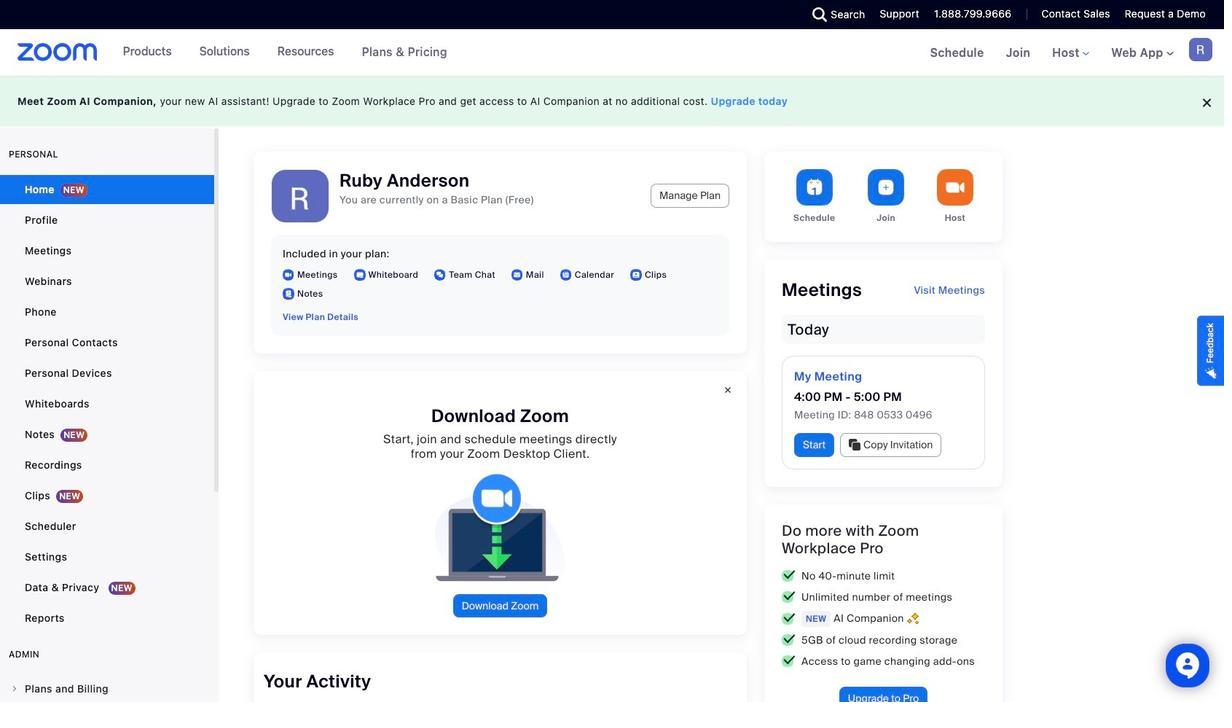 Task type: locate. For each thing, give the bounding box(es) containing it.
meetings navigation
[[920, 29, 1225, 77]]

profile.zoom_clips image
[[631, 269, 642, 281]]

profile picture image
[[1190, 38, 1213, 61]]

2 vertical spatial check box image
[[782, 656, 796, 667]]

advanced feature image
[[907, 613, 919, 625]]

check box image
[[782, 570, 796, 582], [782, 634, 796, 646]]

personal menu menu
[[0, 175, 214, 634]]

check box image
[[782, 591, 796, 603], [782, 613, 796, 625], [782, 656, 796, 667]]

banner
[[0, 29, 1225, 77]]

1 vertical spatial check box image
[[782, 613, 796, 625]]

schedule image
[[797, 169, 833, 206]]

profile.zoom_notes image
[[283, 288, 295, 300]]

menu item
[[0, 675, 214, 702]]

host image
[[937, 169, 974, 206]]

0 vertical spatial check box image
[[782, 570, 796, 582]]

profile.zoom_whiteboard image
[[354, 269, 366, 281]]

right image
[[10, 685, 19, 693]]

1 vertical spatial check box image
[[782, 634, 796, 646]]

0 vertical spatial check box image
[[782, 591, 796, 603]]

footer
[[0, 76, 1225, 126]]

3 check box image from the top
[[782, 656, 796, 667]]



Task type: vqa. For each thing, say whether or not it's contained in the screenshot.
menu item
yes



Task type: describe. For each thing, give the bounding box(es) containing it.
1 check box image from the top
[[782, 591, 796, 603]]

profile.zoom_meetings image
[[283, 269, 295, 281]]

download zoom image
[[424, 473, 577, 582]]

profile.zoom_team_chat image
[[435, 269, 446, 281]]

zoom logo image
[[17, 43, 97, 61]]

profile.zoom_calendar image
[[560, 269, 572, 281]]

join image
[[868, 169, 905, 206]]

2 check box image from the top
[[782, 613, 796, 625]]

2 check box image from the top
[[782, 634, 796, 646]]

product information navigation
[[112, 29, 459, 76]]

avatar image
[[272, 170, 329, 227]]

profile.zoom_mail image
[[512, 269, 523, 281]]

1 check box image from the top
[[782, 570, 796, 582]]



